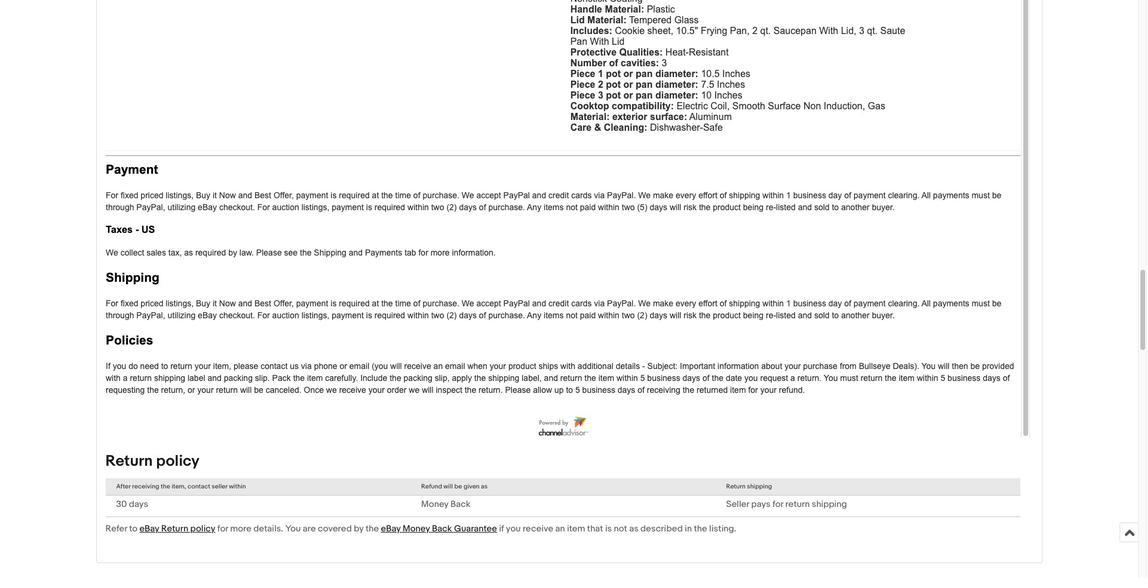Task type: locate. For each thing, give the bounding box(es) containing it.
item,
[[172, 483, 186, 490]]

return up after
[[105, 452, 153, 471]]

as
[[481, 483, 488, 490], [629, 523, 639, 535]]

return up seller
[[726, 483, 746, 490]]

return for return shipping
[[726, 483, 746, 490]]

policy
[[156, 452, 200, 471], [190, 523, 215, 535]]

to
[[129, 523, 137, 535]]

0 horizontal spatial as
[[481, 483, 488, 490]]

shipping up pays
[[747, 483, 772, 490]]

0 horizontal spatial return
[[105, 452, 153, 471]]

not
[[614, 523, 627, 535]]

for
[[773, 499, 783, 510], [217, 523, 228, 535]]

you
[[285, 523, 301, 535]]

return right to
[[161, 523, 188, 535]]

shipping right return
[[812, 499, 847, 510]]

refund will be given as
[[421, 483, 488, 490]]

back
[[451, 499, 471, 510], [432, 523, 452, 535]]

by
[[354, 523, 364, 535]]

1 vertical spatial return
[[726, 483, 746, 490]]

1 vertical spatial back
[[432, 523, 452, 535]]

an
[[555, 523, 565, 535]]

listing.
[[709, 523, 736, 535]]

0 vertical spatial return
[[105, 452, 153, 471]]

return for return policy
[[105, 452, 153, 471]]

given
[[464, 483, 480, 490]]

0 vertical spatial as
[[481, 483, 488, 490]]

back down be
[[451, 499, 471, 510]]

money down money back
[[403, 523, 430, 535]]

receiving
[[132, 483, 159, 490]]

0 horizontal spatial for
[[217, 523, 228, 535]]

will
[[444, 483, 453, 490]]

0 vertical spatial for
[[773, 499, 783, 510]]

ebay return policy link
[[139, 523, 215, 535]]

1 vertical spatial as
[[629, 523, 639, 535]]

0 vertical spatial money
[[421, 499, 449, 510]]

0 vertical spatial shipping
[[747, 483, 772, 490]]

1 horizontal spatial shipping
[[812, 499, 847, 510]]

after
[[116, 483, 131, 490]]

ebay right by
[[381, 523, 401, 535]]

receive
[[523, 523, 553, 535]]

1 horizontal spatial ebay
[[381, 523, 401, 535]]

1 ebay from the left
[[139, 523, 159, 535]]

within
[[229, 483, 246, 490]]

for right pays
[[773, 499, 783, 510]]

the left item,
[[161, 483, 170, 490]]

0 horizontal spatial ebay
[[139, 523, 159, 535]]

back down money back
[[432, 523, 452, 535]]

guarantee
[[454, 523, 497, 535]]

ebay
[[139, 523, 159, 535], [381, 523, 401, 535]]

policy left more
[[190, 523, 215, 535]]

for left more
[[217, 523, 228, 535]]

1 horizontal spatial as
[[629, 523, 639, 535]]

as right given
[[481, 483, 488, 490]]

1 horizontal spatial return
[[161, 523, 188, 535]]

the right in
[[694, 523, 707, 535]]

return
[[105, 452, 153, 471], [726, 483, 746, 490], [161, 523, 188, 535]]

in
[[685, 523, 692, 535]]

details.
[[253, 523, 283, 535]]

policy up item,
[[156, 452, 200, 471]]

refer to ebay return policy for more details. you are covered by the ebay money back guarantee if you receive an item that is not as described in the listing.
[[105, 523, 736, 535]]

money down refund
[[421, 499, 449, 510]]

2 horizontal spatial return
[[726, 483, 746, 490]]

0 horizontal spatial the
[[161, 483, 170, 490]]

seller
[[726, 499, 749, 510]]

shipping
[[747, 483, 772, 490], [812, 499, 847, 510]]

the
[[161, 483, 170, 490], [366, 523, 379, 535], [694, 523, 707, 535]]

0 vertical spatial back
[[451, 499, 471, 510]]

as right 'not'
[[629, 523, 639, 535]]

money
[[421, 499, 449, 510], [403, 523, 430, 535]]

ebay right to
[[139, 523, 159, 535]]

the right by
[[366, 523, 379, 535]]

that
[[587, 523, 603, 535]]

1 vertical spatial shipping
[[812, 499, 847, 510]]

2 vertical spatial return
[[161, 523, 188, 535]]

1 vertical spatial for
[[217, 523, 228, 535]]



Task type: describe. For each thing, give the bounding box(es) containing it.
return shipping
[[726, 483, 772, 490]]

pays
[[751, 499, 771, 510]]

2 horizontal spatial the
[[694, 523, 707, 535]]

you
[[506, 523, 521, 535]]

after receiving the item, contact seller within
[[116, 483, 246, 490]]

more
[[230, 523, 251, 535]]

are
[[303, 523, 316, 535]]

0 horizontal spatial shipping
[[747, 483, 772, 490]]

0 vertical spatial policy
[[156, 452, 200, 471]]

1 horizontal spatial the
[[366, 523, 379, 535]]

2 ebay from the left
[[381, 523, 401, 535]]

be
[[454, 483, 462, 490]]

is
[[605, 523, 612, 535]]

refund
[[421, 483, 442, 490]]

return policy
[[105, 452, 200, 471]]

1 vertical spatial policy
[[190, 523, 215, 535]]

1 horizontal spatial for
[[773, 499, 783, 510]]

30
[[116, 499, 127, 510]]

covered
[[318, 523, 352, 535]]

return
[[785, 499, 810, 510]]

if
[[499, 523, 504, 535]]

30 days
[[116, 499, 148, 510]]

item
[[567, 523, 585, 535]]

described
[[641, 523, 683, 535]]

ebay money back guarantee link
[[381, 523, 497, 535]]

contact
[[188, 483, 210, 490]]

days
[[129, 499, 148, 510]]

seller
[[212, 483, 227, 490]]

refer
[[105, 523, 127, 535]]

1 vertical spatial money
[[403, 523, 430, 535]]

seller pays for return shipping
[[726, 499, 847, 510]]

money back
[[421, 499, 471, 510]]



Task type: vqa. For each thing, say whether or not it's contained in the screenshot.
Ebay
yes



